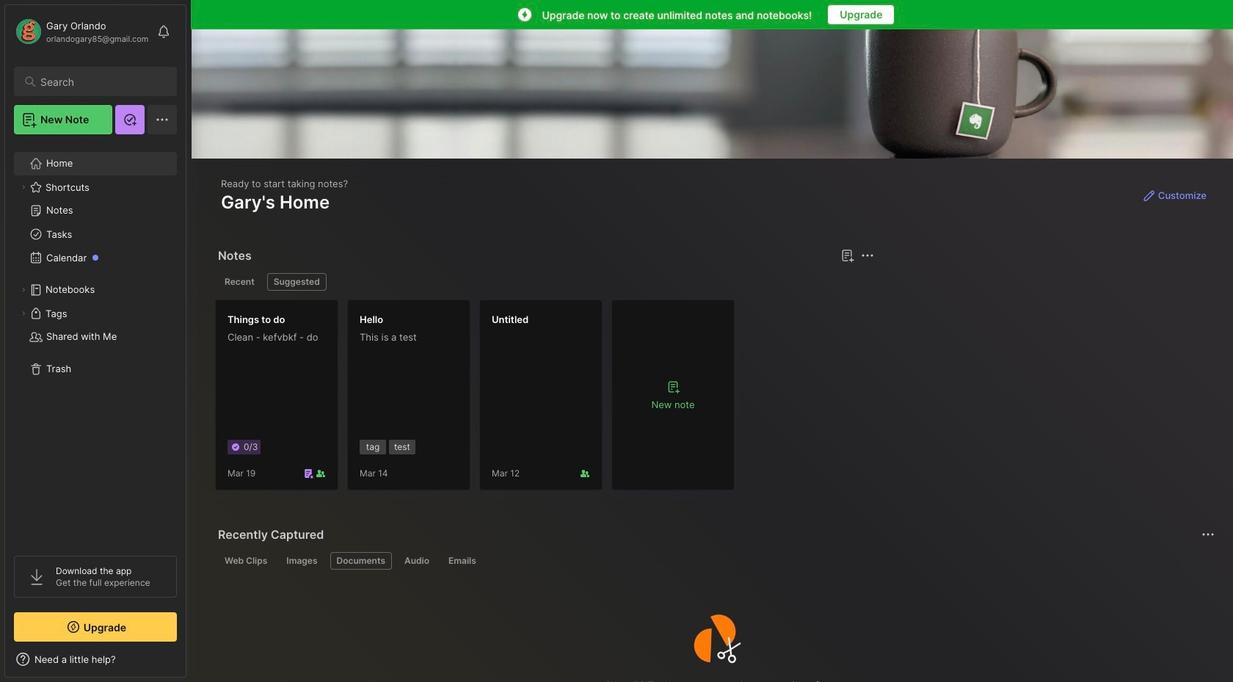 Task type: vqa. For each thing, say whether or not it's contained in the screenshot.
Tree
yes



Task type: locate. For each thing, give the bounding box(es) containing it.
0 vertical spatial tab list
[[218, 273, 872, 291]]

row group
[[215, 300, 744, 499]]

more actions image
[[859, 247, 877, 264]]

tree
[[5, 143, 186, 543]]

click to collapse image
[[185, 655, 196, 673]]

expand notebooks image
[[19, 286, 28, 294]]

1 tab list from the top
[[218, 273, 872, 291]]

Search text field
[[40, 75, 164, 89]]

None search field
[[40, 73, 164, 90]]

1 vertical spatial tab list
[[218, 552, 1213, 570]]

2 tab list from the top
[[218, 552, 1213, 570]]

1 vertical spatial more actions field
[[1198, 524, 1219, 545]]

1 horizontal spatial more actions field
[[1198, 524, 1219, 545]]

tree inside main element
[[5, 143, 186, 543]]

tab
[[218, 273, 261, 291], [267, 273, 327, 291], [218, 552, 274, 570], [280, 552, 324, 570], [330, 552, 392, 570], [398, 552, 436, 570], [442, 552, 483, 570]]

0 vertical spatial more actions field
[[858, 245, 878, 266]]

WHAT'S NEW field
[[5, 648, 186, 671]]

expand tags image
[[19, 309, 28, 318]]

More actions field
[[858, 245, 878, 266], [1198, 524, 1219, 545]]

tab list
[[218, 273, 872, 291], [218, 552, 1213, 570]]



Task type: describe. For each thing, give the bounding box(es) containing it.
Account field
[[14, 17, 149, 46]]

main element
[[0, 0, 191, 682]]

none search field inside main element
[[40, 73, 164, 90]]

0 horizontal spatial more actions field
[[858, 245, 878, 266]]

more actions image
[[1200, 526, 1217, 543]]



